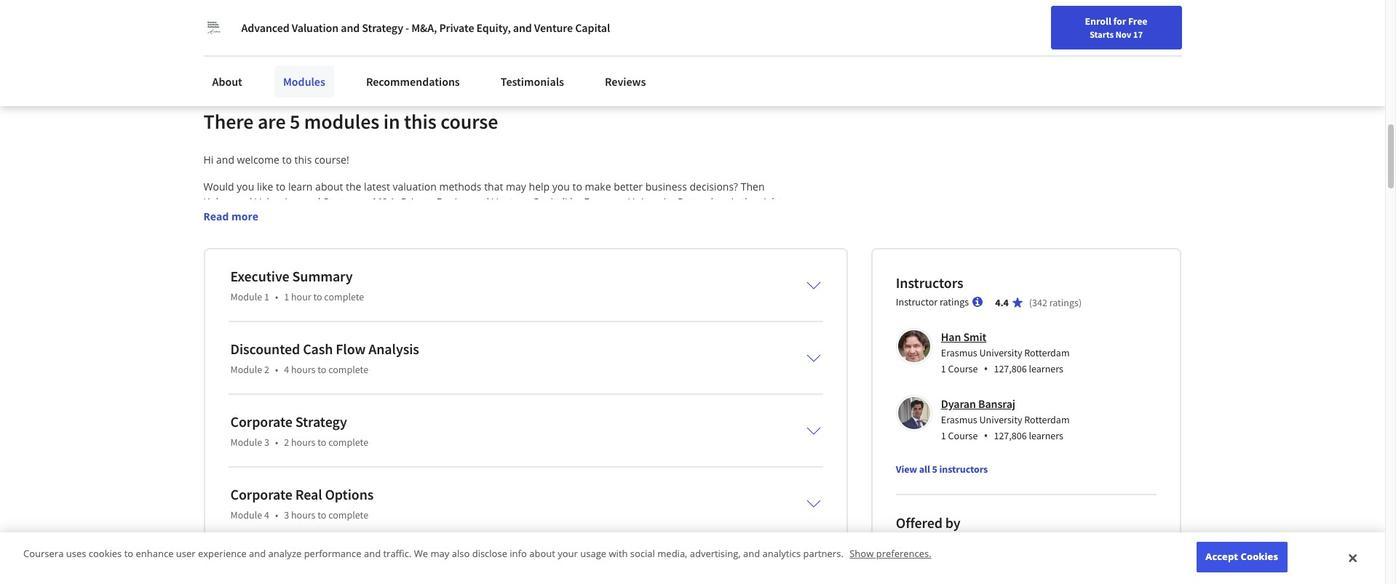 Task type: describe. For each thing, give the bounding box(es) containing it.
with down market
[[353, 317, 374, 331]]

discounted
[[231, 340, 300, 358]]

1 down executive
[[264, 290, 269, 303]]

instructor
[[896, 295, 938, 309]]

your left the usage
[[558, 548, 578, 561]]

1 vertical spatial social
[[631, 548, 655, 561]]

of right the way
[[350, 256, 359, 270]]

1 horizontal spatial may
[[506, 180, 526, 194]]

you down expanded
[[657, 379, 674, 392]]

standard
[[404, 348, 447, 362]]

hour
[[291, 290, 311, 303]]

implications
[[682, 302, 740, 316]]

for left you!
[[238, 210, 252, 224]]

4 inside the corporate real options module 4 • 3 hours to complete
[[264, 509, 269, 522]]

there
[[204, 108, 254, 135]]

1 horizontal spatial managers
[[445, 302, 492, 316]]

find your new career
[[1177, 17, 1268, 30]]

is up those
[[443, 501, 450, 515]]

0 horizontal spatial business,
[[600, 486, 644, 499]]

offer
[[617, 516, 640, 530]]

testimonials link
[[492, 66, 573, 98]]

2 horizontal spatial valuation
[[567, 562, 611, 576]]

share it on social media and in your performance review
[[228, 18, 501, 33]]

new
[[493, 394, 513, 408]]

university for dyaran bansraj
[[980, 413, 1023, 427]]

1 vertical spatial valuation
[[450, 348, 494, 362]]

course for han
[[949, 362, 978, 376]]

success
[[300, 302, 336, 316]]

traffic.
[[383, 548, 412, 561]]

complete inside the corporate real options module 4 • 3 hours to complete
[[329, 509, 369, 522]]

0 horizontal spatial that
[[248, 486, 268, 499]]

and up accessible
[[744, 548, 760, 561]]

executive summary module 1 • 1 hour to complete
[[231, 267, 364, 303]]

• inside executive summary module 1 • 1 hour to complete
[[275, 290, 278, 303]]

interesting
[[509, 501, 560, 515]]

1 vertical spatial decisions
[[391, 440, 435, 454]]

dyaran bansraj erasmus university rotterdam 1 course • 127,806 learners
[[942, 397, 1070, 444]]

0 horizontal spatial general
[[299, 501, 335, 515]]

make
[[585, 180, 611, 194]]

and left -
[[341, 20, 360, 35]]

course up those
[[408, 501, 440, 515]]

1 vertical spatial analysis.
[[496, 348, 537, 362]]

2 term from the left
[[657, 302, 680, 316]]

and right hi
[[216, 153, 234, 167]]

0 horizontal spatial ratings
[[940, 295, 969, 309]]

1 vertical spatial high-
[[707, 486, 731, 499]]

audience.
[[337, 501, 383, 515]]

rival
[[731, 394, 751, 408]]

npv,
[[674, 348, 696, 362]]

appeals
[[324, 486, 361, 499]]

this left class
[[246, 470, 264, 484]]

complete inside executive summary module 1 • 1 hour to complete
[[324, 290, 364, 303]]

how right stages?
[[609, 394, 630, 408]]

thinking.
[[346, 271, 387, 285]]

show
[[517, 226, 542, 239]]

module inside executive summary module 1 • 1 hour to complete
[[231, 290, 262, 303]]

1 horizontal spatial we
[[454, 271, 468, 285]]

buyout?
[[572, 379, 610, 392]]

0 vertical spatial strategy
[[362, 20, 403, 35]]

3 inside corporate strategy module 3 • 2 hours to complete
[[264, 436, 269, 449]]

han smit link
[[942, 330, 987, 344]]

read more button
[[204, 209, 259, 224]]

strategy inside would you like to learn about the latest valuation methods that may help you to make better business decisions? then 'advanced valuation and strategy – m&a, private equity, and venture capital' by erasmus university rotterdam is the right course for you! this course is helpful for executives that need to value complete strategies and for all students interested in corporate finance and strategy. we present the latest tools and show you how to apply them! we will revolutionize your way of decision making, by extending static techniques from corporate finance with dynamic methods to quantify strategic thinking. traditionally, we assess the attractiveness of an investment as a mature business, where future cash flows mainly result from past decisions. but, in an ever-changing world, strategic decisions determine the firm's long-term success and market value. yet managers often have to consider these long-term implications using intuition and experience alone, with little guidance from structured, quantitative analysis. our treatment goes far beyond the use of standard valuation analysis. we introduce the expanded npv, which brings together dcf, real options, and game theory. thinking in terms of options, games, and adaptive strategies may help managers address strategic questions such as: how do you value a leveraged buyout? how can you value a high-tech venture with negative cash flows? when should you invest in new ventures in stages? how can you incorporate rival bidders in the analysis? the tools we provide can improve your decisions in business and in daily life. * who is this class for? we hope that our course appeals to (graduate) students in finance, economics, and business, as well as to high-ranking professionals and a general audience. this course is particularly interesting for venture capitalists, private equity investors, investment bankers, ceos, cfos, and those who aspire these affiliations. we offer this mooc at 3 levels: 1.executive summary: this 1-week module provides critical insights into the principles of corporate valuation and strategy. this is accessible for time-constrained executives and the general audience without
[[323, 195, 362, 209]]

0 vertical spatial valuation
[[292, 20, 339, 35]]

the down the where
[[204, 302, 219, 316]]

of up theory.
[[392, 348, 402, 362]]

0 vertical spatial can
[[637, 379, 654, 392]]

share
[[228, 18, 256, 33]]

0 vertical spatial finance
[[264, 226, 299, 239]]

module inside discounted cash flow analysis module 2 • 4 hours to complete
[[231, 363, 262, 376]]

1 horizontal spatial venture
[[579, 501, 616, 515]]

1 horizontal spatial m&a,
[[412, 20, 437, 35]]

brings
[[729, 348, 759, 362]]

course down 'advanced
[[204, 210, 236, 224]]

1 vertical spatial performance
[[304, 548, 362, 561]]

this up 'time-'
[[204, 562, 223, 576]]

but,
[[483, 287, 502, 301]]

bidders
[[204, 409, 240, 423]]

at
[[697, 516, 706, 530]]

and left "show"
[[496, 226, 515, 239]]

0 vertical spatial business
[[646, 180, 687, 194]]

is left helpful
[[334, 210, 342, 224]]

extending
[[458, 256, 505, 270]]

1 horizontal spatial decisions
[[676, 287, 720, 301]]

0 vertical spatial investment
[[618, 271, 671, 285]]

value up incorporate
[[677, 379, 702, 392]]

1 horizontal spatial methods
[[439, 180, 482, 194]]

a left mature
[[687, 271, 692, 285]]

0 vertical spatial strategic
[[303, 271, 343, 285]]

coursera
[[23, 548, 64, 561]]

hours inside discounted cash flow analysis module 2 • 4 hours to complete
[[291, 363, 316, 376]]

the up helpful
[[346, 180, 362, 194]]

2 vertical spatial strategic
[[294, 379, 335, 392]]

your left -
[[379, 18, 401, 33]]

0 vertical spatial that
[[484, 180, 504, 194]]

read more
[[204, 210, 259, 223]]

terms
[[474, 363, 502, 377]]

about link
[[204, 66, 251, 98]]

university inside would you like to learn about the latest valuation methods that may help you to make better business decisions? then 'advanced valuation and strategy – m&a, private equity, and venture capital' by erasmus university rotterdam is the right course for you! this course is helpful for executives that need to value complete strategies and for all students interested in corporate finance and strategy. we present the latest tools and show you how to apply them! we will revolutionize your way of decision making, by extending static techniques from corporate finance with dynamic methods to quantify strategic thinking. traditionally, we assess the attractiveness of an investment as a mature business, where future cash flows mainly result from past decisions. but, in an ever-changing world, strategic decisions determine the firm's long-term success and market value. yet managers often have to consider these long-term implications using intuition and experience alone, with little guidance from structured, quantitative analysis. our treatment goes far beyond the use of standard valuation analysis. we introduce the expanded npv, which brings together dcf, real options, and game theory. thinking in terms of options, games, and adaptive strategies may help managers address strategic questions such as: how do you value a leveraged buyout? how can you value a high-tech venture with negative cash flows? when should you invest in new ventures in stages? how can you incorporate rival bidders in the analysis? the tools we provide can improve your decisions in business and in daily life. * who is this class for? we hope that our course appeals to (graduate) students in finance, economics, and business, as well as to high-ranking professionals and a general audience. this course is particularly interesting for venture capitalists, private equity investors, investment bankers, ceos, cfos, and those who aspire these affiliations. we offer this mooc at 3 levels: 1.executive summary: this 1-week module provides critical insights into the principles of corporate valuation and strategy. this is accessible for time-constrained executives and the general audience without
[[628, 195, 675, 209]]

1 vertical spatial these
[[516, 516, 542, 530]]

audience
[[417, 577, 460, 585]]

of right terms
[[505, 363, 514, 377]]

goes
[[275, 348, 297, 362]]

enroll for free starts nov 17
[[1086, 15, 1148, 40]]

interested
[[728, 210, 777, 224]]

1 vertical spatial strategy.
[[635, 562, 676, 576]]

past
[[410, 287, 431, 301]]

you up capital'
[[553, 180, 570, 194]]

2 vertical spatial corporate
[[518, 562, 565, 576]]

course down recommendations link
[[441, 108, 498, 135]]

and up the week
[[249, 548, 266, 561]]

0 vertical spatial from
[[591, 256, 614, 270]]

do
[[452, 379, 464, 392]]

the down critical
[[360, 577, 376, 585]]

coursera career certificate image
[[907, 0, 1150, 77]]

media
[[313, 18, 344, 33]]

and down critical
[[340, 577, 358, 585]]

investors,
[[204, 516, 249, 530]]

would
[[204, 180, 234, 194]]

daily
[[526, 440, 548, 454]]

about inside would you like to learn about the latest valuation methods that may help you to make better business decisions? then 'advanced valuation and strategy – m&a, private equity, and venture capital' by erasmus university rotterdam is the right course for you! this course is helpful for executives that need to value complete strategies and for all students interested in corporate finance and strategy. we present the latest tools and show you how to apply them! we will revolutionize your way of decision making, by extending static techniques from corporate finance with dynamic methods to quantify strategic thinking. traditionally, we assess the attractiveness of an investment as a mature business, where future cash flows mainly result from past decisions. but, in an ever-changing world, strategic decisions determine the firm's long-term success and market value. yet managers often have to consider these long-term implications using intuition and experience alone, with little guidance from structured, quantitative analysis. our treatment goes far beyond the use of standard valuation analysis. we introduce the expanded npv, which brings together dcf, real options, and game theory. thinking in terms of options, games, and adaptive strategies may help managers address strategic questions such as: how do you value a leveraged buyout? how can you value a high-tech venture with negative cash flows? when should you invest in new ventures in stages? how can you incorporate rival bidders in the analysis? the tools we provide can improve your decisions in business and in daily life. * who is this class for? we hope that our course appeals to (graduate) students in finance, economics, and business, as well as to high-ranking professionals and a general audience. this course is particularly interesting for venture capitalists, private equity investors, investment bankers, ceos, cfos, and those who aspire these affiliations. we offer this mooc at 3 levels: 1.executive summary: this 1-week module provides critical insights into the principles of corporate valuation and strategy. this is accessible for time-constrained executives and the general audience without
[[315, 180, 343, 194]]

0 horizontal spatial from
[[384, 287, 407, 301]]

who
[[461, 516, 481, 530]]

and down our
[[270, 501, 288, 515]]

guidance
[[400, 317, 443, 331]]

venture inside would you like to learn about the latest valuation methods that may help you to make better business decisions? then 'advanced valuation and strategy – m&a, private equity, and venture capital' by erasmus university rotterdam is the right course for you! this course is helpful for executives that need to value complete strategies and for all students interested in corporate finance and strategy. we present the latest tools and show you how to apply them! we will revolutionize your way of decision making, by extending static techniques from corporate finance with dynamic methods to quantify strategic thinking. traditionally, we assess the attractiveness of an investment as a mature business, where future cash flows mainly result from past decisions. but, in an ever-changing world, strategic decisions determine the firm's long-term success and market value. yet managers often have to consider these long-term implications using intuition and experience alone, with little guidance from structured, quantitative analysis. our treatment goes far beyond the use of standard valuation analysis. we introduce the expanded npv, which brings together dcf, real options, and game theory. thinking in terms of options, games, and adaptive strategies may help managers address strategic questions such as: how do you value a leveraged buyout? how can you value a high-tech venture with negative cash flows? when should you invest in new ventures in stages? how can you incorporate rival bidders in the analysis? the tools we provide can improve your decisions in business and in daily life. * who is this class for? we hope that our course appeals to (graduate) students in finance, economics, and business, as well as to high-ranking professionals and a general audience. this course is particularly interesting for venture capitalists, private equity investors, investment bankers, ceos, cfos, and those who aspire these affiliations. we offer this mooc at 3 levels: 1.executive summary: this 1-week module provides critical insights into the principles of corporate valuation and strategy. this is accessible for time-constrained executives and the general audience without
[[492, 195, 530, 209]]

flow
[[336, 340, 366, 358]]

time-
[[204, 577, 228, 585]]

2 horizontal spatial by
[[946, 514, 961, 532]]

to up audience.
[[364, 486, 373, 499]]

advanced valuation and strategy - m&a, private equity, and venture capital
[[241, 20, 610, 35]]

the up 'interested'
[[742, 195, 757, 209]]

1 vertical spatial tools
[[224, 440, 247, 454]]

and down the firm's at the bottom left
[[246, 317, 264, 331]]

such
[[387, 379, 409, 392]]

0 horizontal spatial help
[[529, 180, 550, 194]]

analysis?
[[272, 409, 314, 423]]

review
[[469, 18, 501, 33]]

is up hope
[[236, 470, 244, 484]]

m&a, inside would you like to learn about the latest valuation methods that may help you to make better business decisions? then 'advanced valuation and strategy – m&a, private equity, and venture capital' by erasmus university rotterdam is the right course for you! this course is helpful for executives that need to value complete strategies and for all students interested in corporate finance and strategy. we present the latest tools and show you how to apply them! we will revolutionize your way of decision making, by extending static techniques from corporate finance with dynamic methods to quantify strategic thinking. traditionally, we assess the attractiveness of an investment as a mature business, where future cash flows mainly result from past decisions. but, in an ever-changing world, strategic decisions determine the firm's long-term success and market value. yet managers often have to consider these long-term implications using intuition and experience alone, with little guidance from structured, quantitative analysis. our treatment goes far beyond the use of standard valuation analysis. we introduce the expanded npv, which brings together dcf, real options, and game theory. thinking in terms of options, games, and adaptive strategies may help managers address strategic questions such as: how do you value a leveraged buyout? how can you value a high-tech venture with negative cash flows? when should you invest in new ventures in stages? how can you incorporate rival bidders in the analysis? the tools we provide can improve your decisions in business and in daily life. * who is this class for? we hope that our course appeals to (graduate) students in finance, economics, and business, as well as to high-ranking professionals and a general audience. this course is particularly interesting for venture capitalists, private equity investors, investment bankers, ceos, cfos, and those who aspire these affiliations. we offer this mooc at 3 levels: 1.executive summary: this 1-week module provides critical insights into the principles of corporate valuation and strategy. this is accessible for time-constrained executives and the general audience without
[[373, 195, 398, 209]]

with right the usage
[[609, 548, 628, 561]]

a down the for? on the left bottom of page
[[291, 501, 296, 515]]

5 for all
[[933, 463, 938, 476]]

0 vertical spatial an
[[603, 271, 615, 285]]

1 horizontal spatial help
[[731, 363, 751, 377]]

and down beyond
[[333, 363, 351, 377]]

1 horizontal spatial latest
[[442, 226, 468, 239]]

this up cfos,
[[386, 501, 405, 515]]

2 vertical spatial from
[[446, 317, 469, 331]]

0 horizontal spatial students
[[428, 486, 469, 499]]

this down recommendations
[[404, 108, 437, 135]]

partners.
[[804, 548, 844, 561]]

1 horizontal spatial ratings
[[1050, 296, 1079, 309]]

new
[[1219, 17, 1238, 30]]

to up quantitative
[[548, 302, 558, 316]]

1 term from the left
[[275, 302, 298, 316]]

accessible
[[711, 562, 759, 576]]

1 long- from the left
[[251, 302, 275, 316]]

private
[[671, 501, 704, 515]]

how
[[565, 226, 586, 239]]

1 for executive
[[284, 290, 289, 303]]

value up "show"
[[510, 210, 535, 224]]

0 vertical spatial corporate
[[215, 226, 262, 239]]

view all 5 instructors button
[[896, 462, 988, 477]]

learn
[[288, 180, 313, 194]]

0 vertical spatial venture
[[204, 394, 240, 408]]

should
[[396, 394, 428, 408]]

we up 'leveraged'
[[539, 348, 554, 362]]

modules
[[304, 108, 380, 135]]

you left like
[[237, 180, 254, 194]]

as up private
[[682, 486, 692, 499]]

(graduate)
[[376, 486, 425, 499]]

1 vertical spatial finance
[[666, 256, 701, 270]]

adaptive
[[615, 363, 656, 377]]

the down static at left top
[[504, 271, 519, 285]]

erasmus for dyaran
[[942, 413, 978, 427]]

1 horizontal spatial these
[[604, 302, 630, 316]]

career
[[1240, 17, 1268, 30]]

0 vertical spatial performance
[[404, 18, 466, 33]]

dyaran
[[942, 397, 977, 411]]

we left the "offer"
[[600, 516, 615, 530]]

find your new career link
[[1170, 15, 1276, 33]]

0 vertical spatial strategies
[[585, 210, 631, 224]]

and up 'summary'
[[302, 226, 320, 239]]

the down negative
[[254, 409, 269, 423]]

we down helpful
[[366, 226, 382, 239]]

you!
[[255, 210, 275, 224]]

erasmus university rotterdam image
[[204, 17, 224, 38]]

0 horizontal spatial managers
[[204, 379, 251, 392]]

free
[[1129, 15, 1148, 28]]

2 long- from the left
[[633, 302, 657, 316]]

0 vertical spatial equity,
[[477, 20, 511, 35]]

1 vertical spatial investment
[[252, 516, 305, 530]]

course for dyaran
[[949, 429, 978, 443]]

and up need
[[471, 195, 490, 209]]

1 vertical spatial strategic
[[632, 287, 673, 301]]

summary
[[292, 267, 353, 285]]

1 vertical spatial methods
[[204, 271, 246, 285]]

1 horizontal spatial private
[[439, 20, 474, 35]]

week
[[235, 562, 259, 576]]

incorporate
[[673, 394, 728, 408]]

corporate strategy module 3 • 2 hours to complete
[[231, 413, 369, 449]]

and left "daily"
[[493, 440, 512, 454]]

introduce
[[557, 348, 603, 362]]

1 horizontal spatial executives
[[396, 210, 446, 224]]

recommendations link
[[358, 66, 469, 98]]

cfos,
[[381, 516, 408, 530]]

1 vertical spatial corporate
[[617, 256, 663, 270]]

a up incorporate
[[705, 379, 711, 392]]

to inside discounted cash flow analysis module 2 • 4 hours to complete
[[318, 363, 327, 376]]

0 horizontal spatial may
[[431, 548, 450, 561]]

to up private
[[695, 486, 705, 499]]

accept
[[1206, 551, 1239, 564]]

traditionally,
[[390, 271, 451, 285]]

• inside corporate strategy module 3 • 2 hours to complete
[[275, 436, 278, 449]]

0 vertical spatial analysis.
[[586, 317, 626, 331]]

1 horizontal spatial strategies
[[659, 363, 705, 377]]

this right you!
[[278, 210, 297, 224]]

we up into
[[414, 548, 428, 561]]

1 vertical spatial executives
[[287, 577, 337, 585]]

and down the "offer"
[[614, 562, 632, 576]]

1 vertical spatial may
[[708, 363, 728, 377]]

for up present
[[380, 210, 394, 224]]

you left invest
[[431, 394, 448, 408]]

more
[[232, 210, 259, 223]]

corporate for corporate strategy
[[231, 413, 293, 431]]

0 vertical spatial social
[[283, 18, 311, 33]]

the right present
[[423, 226, 439, 239]]

342
[[1033, 296, 1048, 309]]

the up audience
[[439, 562, 454, 576]]

with up mature
[[704, 256, 724, 270]]

to inside executive summary module 1 • 1 hour to complete
[[313, 290, 322, 303]]

1 vertical spatial general
[[379, 577, 414, 585]]

erasmus inside would you like to learn about the latest valuation methods that may help you to make better business decisions? then 'advanced valuation and strategy – m&a, private equity, and venture capital' by erasmus university rotterdam is the right course for you! this course is helpful for executives that need to value complete strategies and for all students interested in corporate finance and strategy. we present the latest tools and show you how to apply them! we will revolutionize your way of decision making, by extending static techniques from corporate finance with dynamic methods to quantify strategic thinking. traditionally, we assess the attractiveness of an investment as a mature business, where future cash flows mainly result from past decisions. but, in an ever-changing world, strategic decisions determine the firm's long-term success and market value. yet managers often have to consider these long-term implications using intuition and experience alone, with little guidance from structured, quantitative analysis. our treatment goes far beyond the use of standard valuation analysis. we introduce the expanded npv, which brings together dcf, real options, and game theory. thinking in terms of options, games, and adaptive strategies may help managers address strategic questions such as: how do you value a leveraged buyout? how can you value a high-tech venture with negative cash flows? when should you invest in new ventures in stages? how can you incorporate rival bidders in the analysis? the tools we provide can improve your decisions in business and in daily life. * who is this class for? we hope that our course appeals to (graduate) students in finance, economics, and business, as well as to high-ranking professionals and a general audience. this course is particularly interesting for venture capitalists, private equity investors, investment bankers, ceos, cfos, and those who aspire these affiliations. we offer this mooc at 3 levels: 1.executive summary: this 1-week module provides critical insights into the principles of corporate valuation and strategy. this is accessible for time-constrained executives and the general audience without
[[584, 195, 625, 209]]

0 vertical spatial business,
[[733, 271, 777, 285]]

1 vertical spatial by
[[444, 256, 455, 270]]

well
[[660, 486, 679, 499]]

of up world,
[[591, 271, 600, 285]]

invest
[[451, 394, 479, 408]]

and down learn
[[303, 195, 321, 209]]

your right the improve
[[367, 440, 388, 454]]

we left will
[[204, 256, 219, 270]]

1 vertical spatial about
[[530, 548, 556, 561]]

*
[[204, 470, 209, 484]]

0 horizontal spatial valuation
[[393, 180, 437, 194]]

advertising,
[[690, 548, 741, 561]]

0 vertical spatial latest
[[364, 180, 390, 194]]

0 vertical spatial venture
[[534, 20, 573, 35]]

for up "affiliations."
[[562, 501, 576, 515]]

we down * on the left bottom of the page
[[204, 486, 219, 499]]

how down adaptive
[[613, 379, 635, 392]]

module inside the corporate real options module 4 • 3 hours to complete
[[231, 509, 262, 522]]

and right the review in the left top of the page
[[513, 20, 532, 35]]

0 horizontal spatial business
[[449, 440, 491, 454]]

learners for han smit
[[1029, 362, 1064, 376]]

you left how
[[545, 226, 563, 239]]

you right do
[[467, 379, 484, 392]]

learners for dyaran bansraj
[[1029, 429, 1064, 443]]

private inside would you like to learn about the latest valuation methods that may help you to make better business decisions? then 'advanced valuation and strategy – m&a, private equity, and venture capital' by erasmus university rotterdam is the right course for you! this course is helpful for executives that need to value complete strategies and for all students interested in corporate finance and strategy. we present the latest tools and show you how to apply them! we will revolutionize your way of decision making, by extending static techniques from corporate finance with dynamic methods to quantify strategic thinking. traditionally, we assess the attractiveness of an investment as a mature business, where future cash flows mainly result from past decisions. but, in an ever-changing world, strategic decisions determine the firm's long-term success and market value. yet managers often have to consider these long-term implications using intuition and experience alone, with little guidance from structured, quantitative analysis. our treatment goes far beyond the use of standard valuation analysis. we introduce the expanded npv, which brings together dcf, real options, and game theory. thinking in terms of options, games, and adaptive strategies may help managers address strategic questions such as: how do you value a leveraged buyout? how can you value a high-tech venture with negative cash flows? when should you invest in new ventures in stages? how can you incorporate rival bidders in the analysis? the tools we provide can improve your decisions in business and in daily life. * who is this class for? we hope that our course appeals to (graduate) students in finance, economics, and business, as well as to high-ranking professionals and a general audience. this course is particularly interesting for venture capitalists, private equity investors, investment bankers, ceos, cfos, and those who aspire these affiliations. we offer this mooc at 3 levels: 1.executive summary: this 1-week module provides critical insights into the principles of corporate valuation and strategy. this is accessible for time-constrained executives and the general audience without
[[401, 195, 434, 209]]

complete inside discounted cash flow analysis module 2 • 4 hours to complete
[[329, 363, 369, 376]]

and up them!
[[634, 210, 652, 224]]

course down learn
[[300, 210, 332, 224]]



Task type: locate. For each thing, give the bounding box(es) containing it.
result
[[354, 287, 382, 301]]

han smit image
[[899, 330, 931, 362]]

strategy up helpful
[[323, 195, 362, 209]]

• inside discounted cash flow analysis module 2 • 4 hours to complete
[[275, 363, 278, 376]]

corporate down class
[[231, 486, 293, 504]]

to right like
[[276, 180, 286, 194]]

and up "affiliations."
[[579, 486, 597, 499]]

view all 5 instructors
[[896, 463, 988, 476]]

0 vertical spatial general
[[299, 501, 335, 515]]

0 vertical spatial may
[[506, 180, 526, 194]]

is down advertising,
[[701, 562, 708, 576]]

to right welcome at the top of the page
[[282, 153, 292, 167]]

your right find
[[1198, 17, 1217, 30]]

5 inside button
[[933, 463, 938, 476]]

1 left hour
[[284, 290, 289, 303]]

1 vertical spatial 5
[[933, 463, 938, 476]]

0 vertical spatial valuation
[[393, 180, 437, 194]]

latest up –
[[364, 180, 390, 194]]

corporate real options module 4 • 3 hours to complete
[[231, 486, 374, 522]]

course down dyaran
[[949, 429, 978, 443]]

1 vertical spatial rotterdam
[[1025, 346, 1070, 360]]

1 vertical spatial from
[[384, 287, 407, 301]]

1 horizontal spatial business,
[[733, 271, 777, 285]]

valuation down the usage
[[567, 562, 611, 576]]

1 vertical spatial strategy
[[323, 195, 362, 209]]

a up ventures
[[515, 379, 520, 392]]

to right hour
[[313, 290, 322, 303]]

ratings right the 342
[[1050, 296, 1079, 309]]

3 module from the top
[[231, 436, 262, 449]]

university down bansraj
[[980, 413, 1023, 427]]

all inside button
[[920, 463, 931, 476]]

rotterdam
[[678, 195, 729, 209], [1025, 346, 1070, 360], [1025, 413, 1070, 427]]

1 inside han smit erasmus university rotterdam 1 course • 127,806 learners
[[942, 362, 947, 376]]

rotterdam for han smit
[[1025, 346, 1070, 360]]

this down 'media,'
[[679, 562, 698, 576]]

1 horizontal spatial corporate
[[518, 562, 565, 576]]

4
[[284, 363, 289, 376], [264, 509, 269, 522]]

valuation inside would you like to learn about the latest valuation methods that may help you to make better business decisions? then 'advanced valuation and strategy – m&a, private equity, and venture capital' by erasmus university rotterdam is the right course for you! this course is helpful for executives that need to value complete strategies and for all students interested in corporate finance and strategy. we present the latest tools and show you how to apply them! we will revolutionize your way of decision making, by extending static techniques from corporate finance with dynamic methods to quantify strategic thinking. traditionally, we assess the attractiveness of an investment as a mature business, where future cash flows mainly result from past decisions. but, in an ever-changing world, strategic decisions determine the firm's long-term success and market value. yet managers often have to consider these long-term implications using intuition and experience alone, with little guidance from structured, quantitative analysis. our treatment goes far beyond the use of standard valuation analysis. we introduce the expanded npv, which brings together dcf, real options, and game theory. thinking in terms of options, games, and adaptive strategies may help managers address strategic questions such as: how do you value a leveraged buyout? how can you value a high-tech venture with negative cash flows? when should you invest in new ventures in stages? how can you incorporate rival bidders in the analysis? the tools we provide can improve your decisions in business and in daily life. * who is this class for? we hope that our course appeals to (graduate) students in finance, economics, and business, as well as to high-ranking professionals and a general audience. this course is particularly interesting for venture capitalists, private equity investors, investment bankers, ceos, cfos, and those who aspire these affiliations. we offer this mooc at 3 levels: 1.executive summary: this 1-week module provides critical insights into the principles of corporate valuation and strategy. this is accessible for time-constrained executives and the general audience without
[[255, 195, 300, 209]]

0 horizontal spatial analysis.
[[496, 348, 537, 362]]

0 horizontal spatial equity,
[[437, 195, 469, 209]]

1 127,806 from the top
[[994, 362, 1027, 376]]

instructors
[[940, 463, 988, 476]]

2 for discounted
[[264, 363, 269, 376]]

1 vertical spatial latest
[[442, 226, 468, 239]]

course
[[441, 108, 498, 135], [204, 210, 236, 224], [300, 210, 332, 224], [289, 486, 321, 499], [408, 501, 440, 515]]

1 horizontal spatial from
[[446, 317, 469, 331]]

None search field
[[208, 9, 557, 38]]

valuation
[[292, 20, 339, 35], [255, 195, 300, 209]]

-
[[406, 20, 409, 35]]

using
[[743, 302, 768, 316]]

aspire
[[484, 516, 513, 530]]

1 corporate from the top
[[231, 413, 293, 431]]

5 for are
[[290, 108, 300, 135]]

• inside han smit erasmus university rotterdam 1 course • 127,806 learners
[[984, 361, 989, 377]]

complete inside corporate strategy module 3 • 2 hours to complete
[[329, 436, 369, 449]]

university inside dyaran bansraj erasmus university rotterdam 1 course • 127,806 learners
[[980, 413, 1023, 427]]

1 vertical spatial 4
[[264, 509, 269, 522]]

4 inside discounted cash flow analysis module 2 • 4 hours to complete
[[284, 363, 289, 376]]

private up present
[[401, 195, 434, 209]]

is up 'interested'
[[732, 195, 739, 209]]

an up have
[[516, 287, 528, 301]]

provides
[[301, 562, 342, 576]]

2 inside corporate strategy module 3 • 2 hours to complete
[[284, 436, 289, 449]]

real
[[295, 486, 322, 504]]

helpful
[[344, 210, 377, 224]]

3 hours from the top
[[291, 509, 316, 522]]

disclose
[[472, 548, 508, 561]]

may up into
[[431, 548, 450, 561]]

corporate inside the corporate real options module 4 • 3 hours to complete
[[231, 486, 293, 504]]

127,806 for dyaran bansraj
[[994, 429, 1027, 443]]

the
[[346, 180, 362, 194], [742, 195, 757, 209], [423, 226, 439, 239], [504, 271, 519, 285], [204, 302, 219, 316], [354, 348, 370, 362], [606, 348, 621, 362], [254, 409, 269, 423], [439, 562, 454, 576], [360, 577, 376, 585]]

general up bankers, on the left bottom of page
[[299, 501, 335, 515]]

executives up present
[[396, 210, 446, 224]]

corporate down them!
[[617, 256, 663, 270]]

0 vertical spatial by
[[570, 195, 582, 209]]

0 horizontal spatial we
[[250, 440, 263, 454]]

0 vertical spatial students
[[684, 210, 726, 224]]

dyaran bansraj image
[[899, 397, 931, 429]]

those
[[432, 516, 458, 530]]

–
[[365, 195, 370, 209]]

1 vertical spatial venture
[[492, 195, 530, 209]]

your left the way
[[304, 256, 326, 270]]

how down thinking
[[427, 379, 449, 392]]

1 horizontal spatial 4
[[284, 363, 289, 376]]

0 vertical spatial high-
[[713, 379, 737, 392]]

all
[[671, 210, 682, 224], [920, 463, 931, 476]]

1 hours from the top
[[291, 363, 316, 376]]

0 vertical spatial tools
[[470, 226, 494, 239]]

to right provide
[[318, 436, 327, 449]]

17
[[1134, 28, 1143, 40]]

it
[[259, 18, 266, 33]]

2 127,806 from the top
[[994, 429, 1027, 443]]

latest
[[364, 180, 390, 194], [442, 226, 468, 239]]

corporate inside corporate strategy module 3 • 2 hours to complete
[[231, 413, 293, 431]]

the up game at the left bottom
[[354, 348, 370, 362]]

instructor ratings
[[896, 295, 969, 309]]

2 for corporate
[[284, 436, 289, 449]]

erasmus inside han smit erasmus university rotterdam 1 course • 127,806 learners
[[942, 346, 978, 360]]

to right need
[[497, 210, 507, 224]]

0 horizontal spatial latest
[[364, 180, 390, 194]]

show
[[850, 548, 874, 561]]

our
[[270, 486, 287, 499]]

1 up view all 5 instructors in the right bottom of the page
[[942, 429, 947, 443]]

tools down need
[[470, 226, 494, 239]]

decisions.
[[433, 287, 480, 301]]

modules link
[[274, 66, 334, 98]]

0 vertical spatial private
[[439, 20, 474, 35]]

2 horizontal spatial that
[[484, 180, 504, 194]]

business down invest
[[449, 440, 491, 454]]

to left make
[[573, 180, 583, 194]]

managers down together
[[204, 379, 251, 392]]

2 horizontal spatial from
[[591, 256, 614, 270]]

market
[[360, 302, 394, 316]]

3 right at
[[709, 516, 715, 530]]

rotterdam inside dyaran bansraj erasmus university rotterdam 1 course • 127,806 learners
[[1025, 413, 1070, 427]]

address
[[254, 379, 291, 392]]

strategic up mainly
[[303, 271, 343, 285]]

strategies down npv,
[[659, 363, 705, 377]]

4 module from the top
[[231, 509, 262, 522]]

1 horizontal spatial students
[[684, 210, 726, 224]]

1 horizontal spatial that
[[449, 210, 468, 224]]

university inside han smit erasmus university rotterdam 1 course • 127,806 learners
[[980, 346, 1023, 360]]

0 horizontal spatial experience
[[198, 548, 247, 561]]

1 vertical spatial equity,
[[437, 195, 469, 209]]

hi and welcome to this course!
[[204, 153, 352, 167]]

erasmus for han
[[942, 346, 978, 360]]

1 horizontal spatial about
[[530, 548, 556, 561]]

better
[[614, 180, 643, 194]]

0 horizontal spatial by
[[444, 256, 455, 270]]

2 vertical spatial valuation
[[567, 562, 611, 576]]

preferences.
[[877, 548, 932, 561]]

• inside the corporate real options module 4 • 3 hours to complete
[[275, 509, 278, 522]]

ceos,
[[351, 516, 379, 530]]

0 horizontal spatial term
[[275, 302, 298, 316]]

students up those
[[428, 486, 469, 499]]

0 vertical spatial we
[[454, 271, 468, 285]]

these down interesting
[[516, 516, 542, 530]]

changing
[[554, 287, 597, 301]]

0 vertical spatial university
[[628, 195, 675, 209]]

module down executive
[[231, 290, 262, 303]]

module inside corporate strategy module 3 • 2 hours to complete
[[231, 436, 262, 449]]

hours down real
[[291, 509, 316, 522]]

0 vertical spatial m&a,
[[412, 20, 437, 35]]

students down decisions?
[[684, 210, 726, 224]]

for
[[1114, 15, 1127, 28], [238, 210, 252, 224], [380, 210, 394, 224], [655, 210, 668, 224], [562, 501, 576, 515], [761, 562, 775, 576]]

0 vertical spatial 4
[[284, 363, 289, 376]]

usage
[[581, 548, 607, 561]]

hours inside the corporate real options module 4 • 3 hours to complete
[[291, 509, 316, 522]]

learners inside dyaran bansraj erasmus university rotterdam 1 course • 127,806 learners
[[1029, 429, 1064, 443]]

1 vertical spatial experience
[[198, 548, 247, 561]]

0 horizontal spatial all
[[671, 210, 682, 224]]

this down capitalists,
[[643, 516, 660, 530]]

mainly
[[320, 287, 352, 301]]

1 vertical spatial learners
[[1029, 429, 1064, 443]]

2 vertical spatial can
[[305, 440, 322, 454]]

3 inside would you like to learn about the latest valuation methods that may help you to make better business decisions? then 'advanced valuation and strategy – m&a, private equity, and venture capital' by erasmus university rotterdam is the right course for you! this course is helpful for executives that need to value complete strategies and for all students interested in corporate finance and strategy. we present the latest tools and show you how to apply them! we will revolutionize your way of decision making, by extending static techniques from corporate finance with dynamic methods to quantify strategic thinking. traditionally, we assess the attractiveness of an investment as a mature business, where future cash flows mainly result from past decisions. but, in an ever-changing world, strategic decisions determine the firm's long-term success and market value. yet managers often have to consider these long-term implications using intuition and experience alone, with little guidance from structured, quantitative analysis. our treatment goes far beyond the use of standard valuation analysis. we introduce the expanded npv, which brings together dcf, real options, and game theory. thinking in terms of options, games, and adaptive strategies may help managers address strategic questions such as: how do you value a leveraged buyout? how can you value a high-tech venture with negative cash flows? when should you invest in new ventures in stages? how can you incorporate rival bidders in the analysis? the tools we provide can improve your decisions in business and in daily life. * who is this class for? we hope that our course appeals to (graduate) students in finance, economics, and business, as well as to high-ranking professionals and a general audience. this course is particularly interesting for venture capitalists, private equity investors, investment bankers, ceos, cfos, and those who aspire these affiliations. we offer this mooc at 3 levels: 1.executive summary: this 1-week module provides critical insights into the principles of corporate valuation and strategy. this is accessible for time-constrained executives and the general audience without
[[709, 516, 715, 530]]

0 vertical spatial strategy.
[[323, 226, 364, 239]]

testimonials
[[501, 74, 564, 89]]

determine
[[722, 287, 772, 301]]

university
[[628, 195, 675, 209], [980, 346, 1023, 360], [980, 413, 1023, 427]]

2 learners from the top
[[1029, 429, 1064, 443]]

4 down class
[[264, 509, 269, 522]]

3 inside the corporate real options module 4 • 3 hours to complete
[[284, 509, 289, 522]]

erasmus down make
[[584, 195, 625, 209]]

cash left flows?
[[309, 394, 331, 408]]

0 vertical spatial executives
[[396, 210, 446, 224]]

strategic right world,
[[632, 287, 673, 301]]

that left our
[[248, 486, 268, 499]]

0 vertical spatial course
[[949, 362, 978, 376]]

1 learners from the top
[[1029, 362, 1064, 376]]

2 options, from the left
[[517, 363, 555, 377]]

dynamic
[[727, 256, 767, 270]]

1 vertical spatial an
[[516, 287, 528, 301]]

course
[[949, 362, 978, 376], [949, 429, 978, 443]]

accept cookies button
[[1197, 543, 1288, 573]]

and up critical
[[364, 548, 381, 561]]

course inside han smit erasmus university rotterdam 1 course • 127,806 learners
[[949, 362, 978, 376]]

0 horizontal spatial long-
[[251, 302, 275, 316]]

decisions
[[676, 287, 720, 301], [391, 440, 435, 454]]

1 vertical spatial can
[[633, 394, 650, 408]]

• down the quantify on the left top
[[275, 290, 278, 303]]

ratings down instructors
[[940, 295, 969, 309]]

(
[[1030, 296, 1033, 309]]

course down "han smit" link
[[949, 362, 978, 376]]

2 hours from the top
[[291, 436, 316, 449]]

1 vertical spatial we
[[250, 440, 263, 454]]

2 inside discounted cash flow analysis module 2 • 4 hours to complete
[[264, 363, 269, 376]]

bansraj
[[979, 397, 1016, 411]]

view
[[896, 463, 918, 476]]

tools right the
[[224, 440, 247, 454]]

with
[[704, 256, 724, 270], [353, 317, 374, 331], [243, 394, 263, 408], [609, 548, 628, 561]]

high- up equity
[[707, 486, 731, 499]]

performance
[[404, 18, 466, 33], [304, 548, 362, 561]]

hope
[[221, 486, 246, 499]]

about down course!
[[315, 180, 343, 194]]

127,806 inside han smit erasmus university rotterdam 1 course • 127,806 learners
[[994, 362, 1027, 376]]

1 vertical spatial business,
[[600, 486, 644, 499]]

with down the "address"
[[243, 394, 263, 408]]

venture up 'bidders'
[[204, 394, 240, 408]]

1 vertical spatial valuation
[[255, 195, 300, 209]]

finance up mature
[[666, 256, 701, 270]]

strategy. down helpful
[[323, 226, 364, 239]]

2 module from the top
[[231, 363, 262, 376]]

valuation up present
[[393, 180, 437, 194]]

han smit erasmus university rotterdam 1 course • 127,806 learners
[[942, 330, 1070, 377]]

1 horizontal spatial cash
[[309, 394, 331, 408]]

1 module from the top
[[231, 290, 262, 303]]

erasmus inside dyaran bansraj erasmus university rotterdam 1 course • 127,806 learners
[[942, 413, 978, 427]]

like
[[257, 180, 273, 194]]

yet
[[427, 302, 442, 316]]

corporate down info
[[518, 562, 565, 576]]

have
[[523, 302, 546, 316]]

general down insights
[[379, 577, 414, 585]]

then
[[741, 180, 765, 194]]

of down info
[[506, 562, 515, 576]]

all inside would you like to learn about the latest valuation methods that may help you to make better business decisions? then 'advanced valuation and strategy – m&a, private equity, and venture capital' by erasmus university rotterdam is the right course for you! this course is helpful for executives that need to value complete strategies and for all students interested in corporate finance and strategy. we present the latest tools and show you how to apply them! we will revolutionize your way of decision making, by extending static techniques from corporate finance with dynamic methods to quantify strategic thinking. traditionally, we assess the attractiveness of an investment as a mature business, where future cash flows mainly result from past decisions. but, in an ever-changing world, strategic decisions determine the firm's long-term success and market value. yet managers often have to consider these long-term implications using intuition and experience alone, with little guidance from structured, quantitative analysis. our treatment goes far beyond the use of standard valuation analysis. we introduce the expanded npv, which brings together dcf, real options, and game theory. thinking in terms of options, games, and adaptive strategies may help managers address strategic questions such as: how do you value a leveraged buyout? how can you value a high-tech venture with negative cash flows? when should you invest in new ventures in stages? how can you incorporate rival bidders in the analysis? the tools we provide can improve your decisions in business and in daily life. * who is this class for? we hope that our course appeals to (graduate) students in finance, economics, and business, as well as to high-ranking professionals and a general audience. this course is particularly interesting for venture capitalists, private equity investors, investment bankers, ceos, cfos, and those who aspire these affiliations. we offer this mooc at 3 levels: 1.executive summary: this 1-week module provides critical insights into the principles of corporate valuation and strategy. this is accessible for time-constrained executives and the general audience without
[[671, 210, 682, 224]]

0 horizontal spatial cash
[[268, 287, 290, 301]]

strategy. down 'media,'
[[635, 562, 676, 576]]

for down analytics at the right bottom of page
[[761, 562, 775, 576]]

analyze
[[268, 548, 302, 561]]

1 inside dyaran bansraj erasmus university rotterdam 1 course • 127,806 learners
[[942, 429, 947, 443]]

rotterdam inside han smit erasmus university rotterdam 1 course • 127,806 learners
[[1025, 346, 1070, 360]]

from
[[591, 256, 614, 270], [384, 287, 407, 301], [446, 317, 469, 331]]

3 up class
[[264, 436, 269, 449]]

1 for dyaran
[[942, 429, 947, 443]]

• inside dyaran bansraj erasmus university rotterdam 1 course • 127,806 learners
[[984, 428, 989, 444]]

m&a,
[[412, 20, 437, 35], [373, 195, 398, 209]]

1 vertical spatial that
[[449, 210, 468, 224]]

these down world,
[[604, 302, 630, 316]]

1 horizontal spatial options,
[[517, 363, 555, 377]]

2 vertical spatial strategy
[[295, 413, 347, 431]]

analysis.
[[586, 317, 626, 331], [496, 348, 537, 362]]

rotterdam inside would you like to learn about the latest valuation methods that may help you to make better business decisions? then 'advanced valuation and strategy – m&a, private equity, and venture capital' by erasmus university rotterdam is the right course for you! this course is helpful for executives that need to value complete strategies and for all students interested in corporate finance and strategy. we present the latest tools and show you how to apply them! we will revolutionize your way of decision making, by extending static techniques from corporate finance with dynamic methods to quantify strategic thinking. traditionally, we assess the attractiveness of an investment as a mature business, where future cash flows mainly result from past decisions. but, in an ever-changing world, strategic decisions determine the firm's long-term success and market value. yet managers often have to consider these long-term implications using intuition and experience alone, with little guidance from structured, quantitative analysis. our treatment goes far beyond the use of standard valuation analysis. we introduce the expanded npv, which brings together dcf, real options, and game theory. thinking in terms of options, games, and adaptive strategies may help managers address strategic questions such as: how do you value a leveraged buyout? how can you value a high-tech venture with negative cash flows? when should you invest in new ventures in stages? how can you incorporate rival bidders in the analysis? the tools we provide can improve your decisions in business and in daily life. * who is this class for? we hope that our course appeals to (graduate) students in finance, economics, and business, as well as to high-ranking professionals and a general audience. this course is particularly interesting for venture capitalists, private equity investors, investment bankers, ceos, cfos, and those who aspire these affiliations. we offer this mooc at 3 levels: 1.executive summary: this 1-week module provides critical insights into the principles of corporate valuation and strategy. this is accessible for time-constrained executives and the general audience without
[[678, 195, 729, 209]]

experience
[[267, 317, 319, 331], [198, 548, 247, 561]]

0 horizontal spatial an
[[516, 287, 528, 301]]

'advanced
[[204, 195, 252, 209]]

course inside dyaran bansraj erasmus university rotterdam 1 course • 127,806 learners
[[949, 429, 978, 443]]

ever-
[[530, 287, 554, 301]]

show preferences. link
[[850, 548, 932, 561]]

1.executive
[[204, 547, 257, 561]]

experience inside would you like to learn about the latest valuation methods that may help you to make better business decisions? then 'advanced valuation and strategy – m&a, private equity, and venture capital' by erasmus university rotterdam is the right course for you! this course is helpful for executives that need to value complete strategies and for all students interested in corporate finance and strategy. we present the latest tools and show you how to apply them! we will revolutionize your way of decision making, by extending static techniques from corporate finance with dynamic methods to quantify strategic thinking. traditionally, we assess the attractiveness of an investment as a mature business, where future cash flows mainly result from past decisions. but, in an ever-changing world, strategic decisions determine the firm's long-term success and market value. yet managers often have to consider these long-term implications using intuition and experience alone, with little guidance from structured, quantitative analysis. our treatment goes far beyond the use of standard valuation analysis. we introduce the expanded npv, which brings together dcf, real options, and game theory. thinking in terms of options, games, and adaptive strategies may help managers address strategic questions such as: how do you value a leveraged buyout? how can you value a high-tech venture with negative cash flows? when should you invest in new ventures in stages? how can you incorporate rival bidders in the analysis? the tools we provide can improve your decisions in business and in daily life. * who is this class for? we hope that our course appeals to (graduate) students in finance, economics, and business, as well as to high-ranking professionals and a general audience. this course is particularly interesting for venture capitalists, private equity investors, investment bankers, ceos, cfos, and those who aspire these affiliations. we offer this mooc at 3 levels: 1.executive summary: this 1-week module provides critical insights into the principles of corporate valuation and strategy. this is accessible for time-constrained executives and the general audience without
[[267, 317, 319, 331]]

to up future
[[249, 271, 258, 285]]

0 vertical spatial erasmus
[[584, 195, 625, 209]]

as left well
[[647, 486, 657, 499]]

this up learn
[[295, 153, 312, 167]]

your
[[1198, 17, 1217, 30], [379, 18, 401, 33], [304, 256, 326, 270], [367, 440, 388, 454], [558, 548, 578, 561]]

offered by
[[896, 514, 961, 532]]

1 horizontal spatial analysis.
[[586, 317, 626, 331]]

1 vertical spatial m&a,
[[373, 195, 398, 209]]

affiliations.
[[545, 516, 597, 530]]

that left need
[[449, 210, 468, 224]]

5 right are in the left of the page
[[290, 108, 300, 135]]

for inside enroll for free starts nov 17
[[1114, 15, 1127, 28]]

way
[[328, 256, 347, 270]]

1 course from the top
[[949, 362, 978, 376]]

0 horizontal spatial investment
[[252, 516, 305, 530]]

for up them!
[[655, 210, 668, 224]]

0 vertical spatial help
[[529, 180, 550, 194]]

we left provide
[[250, 440, 263, 454]]

and up alone, on the left
[[339, 302, 357, 316]]

you
[[237, 180, 254, 194], [553, 180, 570, 194], [545, 226, 563, 239], [467, 379, 484, 392], [657, 379, 674, 392], [431, 394, 448, 408], [652, 394, 670, 408]]

to inside corporate strategy module 3 • 2 hours to complete
[[318, 436, 327, 449]]

to right how
[[588, 226, 598, 239]]

corporate for corporate real options
[[231, 486, 293, 504]]

2 corporate from the top
[[231, 486, 293, 504]]

0 horizontal spatial m&a,
[[373, 195, 398, 209]]

critical
[[345, 562, 376, 576]]

provide
[[266, 440, 302, 454]]

rotterdam for dyaran bansraj
[[1025, 413, 1070, 427]]

1 horizontal spatial valuation
[[450, 348, 494, 362]]

1 options, from the left
[[292, 363, 330, 377]]

1 horizontal spatial tools
[[470, 226, 494, 239]]

to right cookies
[[124, 548, 133, 561]]

course!
[[315, 153, 349, 167]]

0 vertical spatial methods
[[439, 180, 482, 194]]

1 horizontal spatial finance
[[666, 256, 701, 270]]

module right the
[[231, 436, 262, 449]]

university down the smit
[[980, 346, 1023, 360]]

hours
[[291, 363, 316, 376], [291, 436, 316, 449], [291, 509, 316, 522]]

investment up world,
[[618, 271, 671, 285]]

by right capital'
[[570, 195, 582, 209]]

cookies
[[89, 548, 122, 561]]

0 horizontal spatial social
[[283, 18, 311, 33]]

1 horizontal spatial 5
[[933, 463, 938, 476]]

0 horizontal spatial 2
[[264, 363, 269, 376]]

complete inside would you like to learn about the latest valuation methods that may help you to make better business decisions? then 'advanced valuation and strategy – m&a, private equity, and venture capital' by erasmus university rotterdam is the right course for you! this course is helpful for executives that need to value complete strategies and for all students interested in corporate finance and strategy. we present the latest tools and show you how to apply them! we will revolutionize your way of decision making, by extending static techniques from corporate finance with dynamic methods to quantify strategic thinking. traditionally, we assess the attractiveness of an investment as a mature business, where future cash flows mainly result from past decisions. but, in an ever-changing world, strategic decisions determine the firm's long-term success and market value. yet managers often have to consider these long-term implications using intuition and experience alone, with little guidance from structured, quantitative analysis. our treatment goes far beyond the use of standard valuation analysis. we introduce the expanded npv, which brings together dcf, real options, and game theory. thinking in terms of options, games, and adaptive strategies may help managers address strategic questions such as: how do you value a leveraged buyout? how can you value a high-tech venture with negative cash flows? when should you invest in new ventures in stages? how can you incorporate rival bidders in the analysis? the tools we provide can improve your decisions in business and in daily life. * who is this class for? we hope that our course appeals to (graduate) students in finance, economics, and business, as well as to high-ranking professionals and a general audience. this course is particularly interesting for venture capitalists, private equity investors, investment bankers, ceos, cfos, and those who aspire these affiliations. we offer this mooc at 3 levels: 1.executive summary: this 1-week module provides critical insights into the principles of corporate valuation and strategy. this is accessible for time-constrained executives and the general audience without
[[538, 210, 582, 224]]

• down the smit
[[984, 361, 989, 377]]

executive
[[231, 267, 290, 285]]

capital
[[575, 20, 610, 35]]

strategy inside corporate strategy module 3 • 2 hours to complete
[[295, 413, 347, 431]]

hours inside corporate strategy module 3 • 2 hours to complete
[[291, 436, 316, 449]]

1 for han
[[942, 362, 947, 376]]

0 horizontal spatial venture
[[204, 394, 240, 408]]

1 horizontal spatial by
[[570, 195, 582, 209]]

there are 5 modules in this course
[[204, 108, 498, 135]]

0 vertical spatial about
[[315, 180, 343, 194]]

1 vertical spatial venture
[[579, 501, 616, 515]]

learners inside han smit erasmus university rotterdam 1 course • 127,806 learners
[[1029, 362, 1064, 376]]

you left incorporate
[[652, 394, 670, 408]]

0 horizontal spatial strategy.
[[323, 226, 364, 239]]

this
[[404, 108, 437, 135], [295, 153, 312, 167], [246, 470, 264, 484], [643, 516, 660, 530]]

2 left real
[[264, 363, 269, 376]]

for up 'nov'
[[1114, 15, 1127, 28]]

1 horizontal spatial social
[[631, 548, 655, 561]]

127,806 for han smit
[[994, 362, 1027, 376]]

accept cookies
[[1206, 551, 1279, 564]]

to inside the corporate real options module 4 • 3 hours to complete
[[318, 509, 327, 522]]

equity, inside would you like to learn about the latest valuation methods that may help you to make better business decisions? then 'advanced valuation and strategy – m&a, private equity, and venture capital' by erasmus university rotterdam is the right course for you! this course is helpful for executives that need to value complete strategies and for all students interested in corporate finance and strategy. we present the latest tools and show you how to apply them! we will revolutionize your way of decision making, by extending static techniques from corporate finance with dynamic methods to quantify strategic thinking. traditionally, we assess the attractiveness of an investment as a mature business, where future cash flows mainly result from past decisions. but, in an ever-changing world, strategic decisions determine the firm's long-term success and market value. yet managers often have to consider these long-term implications using intuition and experience alone, with little guidance from structured, quantitative analysis. our treatment goes far beyond the use of standard valuation analysis. we introduce the expanded npv, which brings together dcf, real options, and game theory. thinking in terms of options, games, and adaptive strategies may help managers address strategic questions such as: how do you value a leveraged buyout? how can you value a high-tech venture with negative cash flows? when should you invest in new ventures in stages? how can you incorporate rival bidders in the analysis? the tools we provide can improve your decisions in business and in daily life. * who is this class for? we hope that our course appeals to (graduate) students in finance, economics, and business, as well as to high-ranking professionals and a general audience. this course is particularly interesting for venture capitalists, private equity investors, investment bankers, ceos, cfos, and those who aspire these affiliations. we offer this mooc at 3 levels: 1.executive summary: this 1-week module provides critical insights into the principles of corporate valuation and strategy. this is accessible for time-constrained executives and the general audience without
[[437, 195, 469, 209]]

complete down capital'
[[538, 210, 582, 224]]

and up buyout?
[[594, 363, 612, 377]]

0 vertical spatial corporate
[[231, 413, 293, 431]]

)
[[1079, 296, 1082, 309]]

right
[[760, 195, 782, 209]]

127,806 inside dyaran bansraj erasmus university rotterdam 1 course • 127,806 learners
[[994, 429, 1027, 443]]

2 vertical spatial hours
[[291, 509, 316, 522]]

university for han smit
[[980, 346, 1023, 360]]

quantitative
[[526, 317, 583, 331]]

2 course from the top
[[949, 429, 978, 443]]

particularly
[[453, 501, 506, 515]]

decision
[[362, 256, 401, 270]]

need
[[471, 210, 495, 224]]

2 horizontal spatial corporate
[[617, 256, 663, 270]]

0 horizontal spatial about
[[315, 180, 343, 194]]



Task type: vqa. For each thing, say whether or not it's contained in the screenshot.
University of Leeds IMAGE
no



